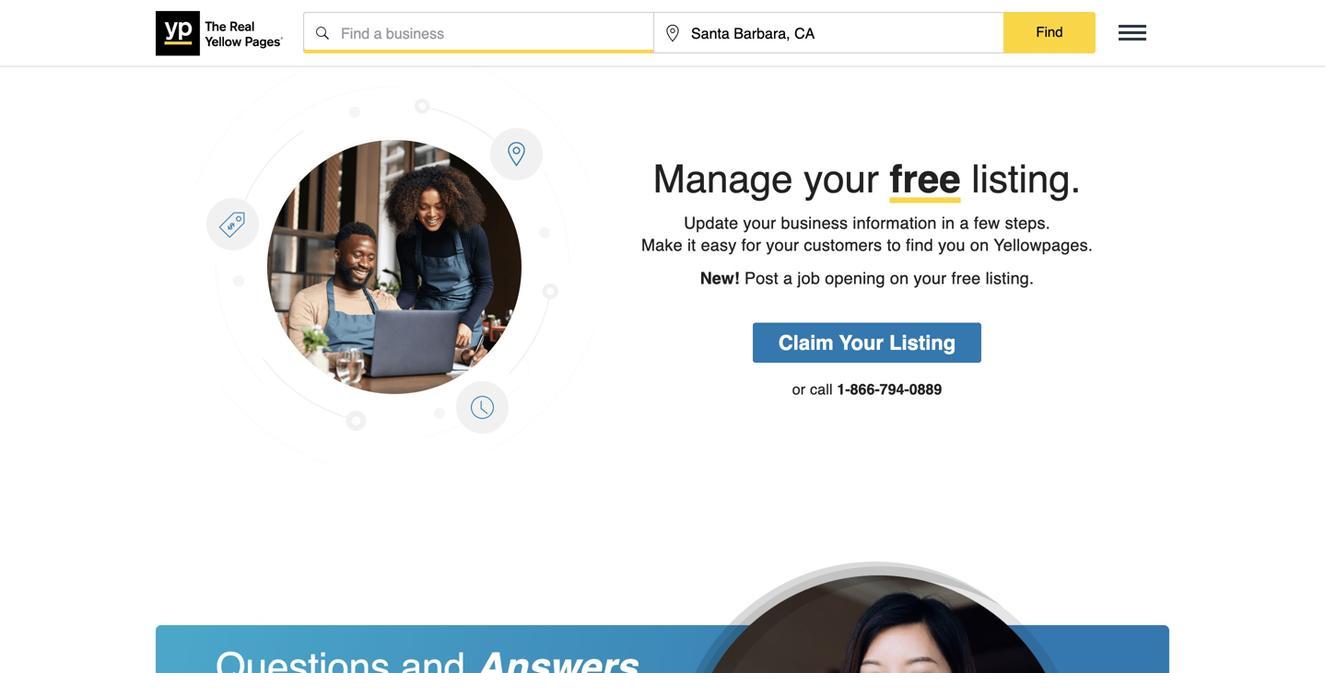 Task type: describe. For each thing, give the bounding box(es) containing it.
it
[[688, 236, 696, 255]]

you
[[938, 236, 966, 255]]

in
[[942, 214, 955, 233]]

opening
[[825, 269, 886, 288]]

794-
[[880, 381, 909, 398]]

the real yellow pages logo image
[[156, 11, 285, 56]]

update your business information in a few steps. make it easy for your customers to find you on yellowpages.
[[641, 214, 1093, 255]]

1 vertical spatial free
[[952, 269, 981, 288]]

a inside update your business information in a few steps. make it easy for your customers to find you on yellowpages.
[[960, 214, 969, 233]]

866-
[[850, 381, 880, 398]]

your
[[839, 331, 884, 355]]

customers
[[804, 236, 882, 255]]

1-866-794-0889 link
[[837, 381, 942, 398]]

on inside update your business information in a few steps. make it easy for your customers to find you on yellowpages.
[[971, 236, 989, 255]]

to
[[887, 236, 901, 255]]

0 vertical spatial listing.
[[972, 157, 1081, 201]]

claim your listing link
[[753, 323, 982, 363]]

your up the business
[[804, 157, 879, 201]]

find
[[1036, 24, 1063, 40]]

manage your free listing.
[[653, 157, 1081, 201]]

1-
[[837, 381, 850, 398]]

0 horizontal spatial on
[[890, 269, 909, 288]]

find button
[[1004, 12, 1096, 53]]

for
[[742, 236, 762, 255]]

1 vertical spatial a
[[784, 269, 793, 288]]

business
[[781, 214, 848, 233]]

your right for
[[766, 236, 799, 255]]

new! post a job opening on your free listing.
[[700, 269, 1034, 288]]

make
[[641, 236, 683, 255]]

post
[[745, 269, 779, 288]]

claim
[[779, 331, 834, 355]]



Task type: locate. For each thing, give the bounding box(es) containing it.
free
[[890, 157, 961, 201], [952, 269, 981, 288]]

yellowpages.
[[994, 236, 1093, 255]]

a left job
[[784, 269, 793, 288]]

on down few
[[971, 236, 989, 255]]

manage
[[653, 157, 793, 201]]

listing
[[890, 331, 956, 355]]

listing. up steps. in the top right of the page
[[972, 157, 1081, 201]]

Where? text field
[[654, 13, 1004, 53]]

0 horizontal spatial a
[[784, 269, 793, 288]]

1 horizontal spatial on
[[971, 236, 989, 255]]

0 vertical spatial a
[[960, 214, 969, 233]]

your down find
[[914, 269, 947, 288]]

or call 1-866-794-0889
[[792, 381, 942, 398]]

your up for
[[743, 214, 776, 233]]

steps.
[[1005, 214, 1051, 233]]

few
[[974, 214, 1001, 233]]

0889
[[909, 381, 942, 398]]

free up in
[[890, 157, 961, 201]]

claim your listing
[[779, 331, 956, 355]]

listing. down yellowpages.
[[986, 269, 1034, 288]]

find
[[906, 236, 934, 255]]

your
[[804, 157, 879, 201], [743, 214, 776, 233], [766, 236, 799, 255], [914, 269, 947, 288]]

on
[[971, 236, 989, 255], [890, 269, 909, 288]]

free down you on the top right of page
[[952, 269, 981, 288]]

0 vertical spatial on
[[971, 236, 989, 255]]

information
[[853, 214, 937, 233]]

1 vertical spatial listing.
[[986, 269, 1034, 288]]

job
[[798, 269, 820, 288]]

a right in
[[960, 214, 969, 233]]

new!
[[700, 269, 740, 288]]

update
[[684, 214, 739, 233]]

listing.
[[972, 157, 1081, 201], [986, 269, 1034, 288]]

1 horizontal spatial a
[[960, 214, 969, 233]]

claim your business! many of the benefits of yp are free. image
[[194, 65, 595, 465]]

0 vertical spatial free
[[890, 157, 961, 201]]

on down to
[[890, 269, 909, 288]]

or
[[792, 381, 806, 398]]

easy
[[701, 236, 737, 255]]

a
[[960, 214, 969, 233], [784, 269, 793, 288]]

1 vertical spatial on
[[890, 269, 909, 288]]

Find a business text field
[[304, 13, 654, 53]]

call
[[810, 381, 833, 398]]

questions and answers image
[[674, 562, 1083, 674]]



Task type: vqa. For each thing, say whether or not it's contained in the screenshot.
the Browse auto services image
no



